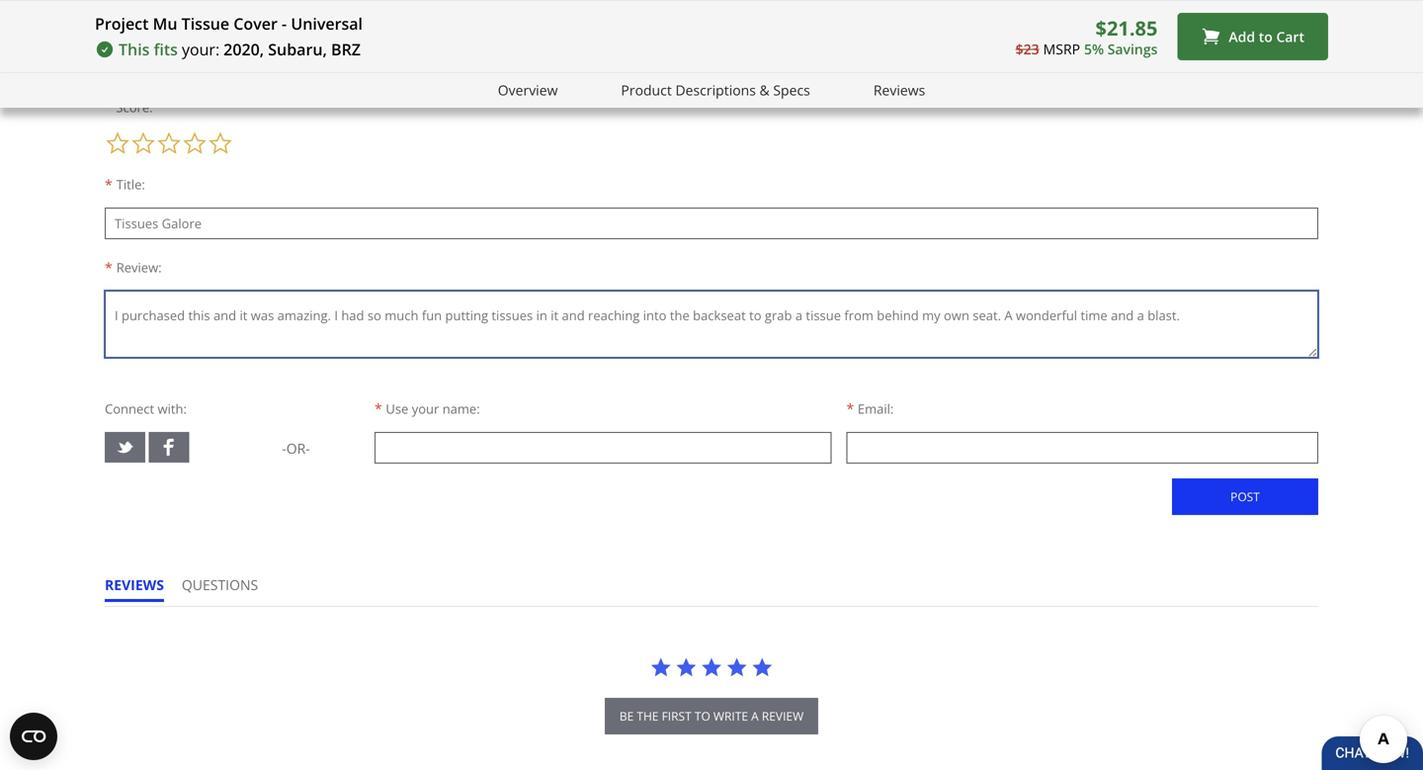 Task type: describe. For each thing, give the bounding box(es) containing it.
Email: field
[[847, 432, 1319, 464]]

add to cart button
[[1178, 13, 1329, 60]]

$21.85 $23 msrp 5% savings
[[1016, 14, 1158, 58]]

score:
[[116, 98, 153, 116]]

questions
[[182, 575, 258, 594]]

score 1 radio
[[105, 130, 131, 156]]

descriptions
[[676, 81, 756, 99]]

first
[[662, 708, 692, 724]]

write
[[105, 24, 148, 44]]

cart
[[1277, 27, 1305, 46]]

overview link
[[498, 79, 558, 102]]

* for * score:
[[105, 97, 112, 116]]

with:
[[158, 400, 187, 418]]

savings
[[1108, 39, 1158, 58]]

Title: field
[[105, 208, 1319, 239]]

specs
[[774, 81, 811, 99]]

* email:
[[847, 399, 894, 418]]

reviews link
[[874, 79, 926, 102]]

be
[[620, 708, 634, 724]]

subaru,
[[268, 39, 327, 60]]

* use your name:
[[375, 399, 480, 418]]

use
[[386, 400, 409, 418]]

Use your name: field
[[375, 432, 832, 464]]

connect
[[105, 400, 154, 418]]

reviews
[[105, 575, 164, 594]]

none button inside write a review tab panel
[[1173, 478, 1319, 515]]

add
[[1229, 27, 1256, 46]]

msrp
[[1044, 39, 1081, 58]]

product descriptions & specs link
[[621, 79, 811, 102]]

* for * title:
[[105, 175, 112, 194]]

score 5 radio
[[208, 130, 233, 156]]

score 2 radio
[[131, 130, 156, 156]]

* for * review:
[[105, 258, 112, 277]]

-or-
[[282, 439, 310, 458]]

mu
[[153, 13, 177, 34]]

* review:
[[105, 258, 162, 277]]

2 star image from the left
[[752, 656, 773, 678]]

Review: text field
[[105, 291, 1319, 358]]

review
[[762, 708, 804, 724]]

be the first to write a review button
[[605, 698, 819, 734]]

your
[[412, 400, 439, 418]]

project
[[95, 13, 149, 34]]

email:
[[858, 400, 894, 418]]

1 star image from the left
[[650, 656, 672, 678]]

review
[[165, 24, 218, 44]]

3 star image from the left
[[726, 656, 748, 678]]



Task type: vqa. For each thing, say whether or not it's contained in the screenshot.
be the first to write a review
yes



Task type: locate. For each thing, give the bounding box(es) containing it.
2020,
[[224, 39, 264, 60]]

* left review:
[[105, 258, 112, 277]]

&
[[760, 81, 770, 99]]

star image up write
[[726, 656, 748, 678]]

or-
[[286, 439, 310, 458]]

write a review
[[105, 24, 218, 44]]

* score:
[[105, 97, 153, 116]]

score 4 radio
[[182, 130, 208, 156]]

a inside button
[[752, 708, 759, 724]]

- inside write a review tab panel
[[282, 439, 286, 458]]

write
[[714, 708, 748, 724]]

0 vertical spatial a
[[178, 57, 185, 76]]

0 vertical spatial -
[[282, 13, 287, 34]]

-
[[282, 13, 287, 34], [282, 439, 286, 458]]

product
[[621, 81, 672, 99]]

add to cart
[[1229, 27, 1305, 46]]

2 star image from the left
[[701, 656, 723, 678]]

to right "first"
[[695, 708, 711, 724]]

universal
[[291, 13, 363, 34]]

* title:
[[105, 175, 145, 194]]

0 horizontal spatial star image
[[650, 656, 672, 678]]

title:
[[116, 175, 145, 193]]

1 horizontal spatial to
[[1259, 27, 1273, 46]]

cover
[[234, 13, 278, 34]]

* indicates a required field
[[105, 57, 276, 76]]

star image up review
[[752, 656, 773, 678]]

write a review tab panel
[[105, 0, 1319, 542]]

the
[[637, 708, 659, 724]]

connect with:
[[105, 400, 187, 418]]

name:
[[443, 400, 480, 418]]

tab list
[[105, 575, 276, 606]]

required
[[189, 57, 245, 76]]

* left email:
[[847, 399, 854, 418]]

be the first to write a review
[[620, 708, 804, 724]]

0 horizontal spatial to
[[695, 708, 711, 724]]

this fits your: 2020, subaru, brz
[[119, 39, 361, 60]]

1 horizontal spatial a
[[752, 708, 759, 724]]

review:
[[116, 258, 162, 276]]

star image up 'be the first to write a review'
[[701, 656, 723, 678]]

0 vertical spatial to
[[1259, 27, 1273, 46]]

1 vertical spatial -
[[282, 439, 286, 458]]

this
[[119, 39, 150, 60]]

connect with facebook image
[[160, 438, 179, 457]]

* for * indicates a required field
[[105, 57, 112, 76]]

1 horizontal spatial star image
[[701, 656, 723, 678]]

a inside tab panel
[[178, 57, 185, 76]]

* left this
[[105, 57, 112, 76]]

* left the score:
[[105, 97, 112, 116]]

2 horizontal spatial star image
[[726, 656, 748, 678]]

* left 'title:'
[[105, 175, 112, 194]]

connect with twitter image
[[116, 438, 134, 457]]

1 star image from the left
[[676, 656, 697, 678]]

open widget image
[[10, 713, 57, 760]]

star image up "first"
[[676, 656, 697, 678]]

a
[[152, 24, 161, 44]]

to
[[1259, 27, 1273, 46], [695, 708, 711, 724]]

overview
[[498, 81, 558, 99]]

1 - from the top
[[282, 13, 287, 34]]

your:
[[182, 39, 220, 60]]

field
[[248, 57, 276, 76]]

2 - from the top
[[282, 439, 286, 458]]

* for * email:
[[847, 399, 854, 418]]

star image
[[650, 656, 672, 678], [701, 656, 723, 678], [726, 656, 748, 678]]

star image up the the
[[650, 656, 672, 678]]

project mu tissue cover - universal
[[95, 13, 363, 34]]

a right write
[[752, 708, 759, 724]]

fits
[[154, 39, 178, 60]]

1 vertical spatial a
[[752, 708, 759, 724]]

0 horizontal spatial star image
[[676, 656, 697, 678]]

score 3 radio
[[156, 130, 182, 156]]

tab list containing reviews
[[105, 575, 276, 606]]

* left use
[[375, 399, 382, 418]]

indicates
[[116, 57, 174, 76]]

reviews
[[874, 81, 926, 99]]

to right add
[[1259, 27, 1273, 46]]

tissue
[[182, 13, 230, 34]]

a down review
[[178, 57, 185, 76]]

star image
[[676, 656, 697, 678], [752, 656, 773, 678]]

a
[[178, 57, 185, 76], [752, 708, 759, 724]]

None button
[[1173, 478, 1319, 515]]

*
[[105, 57, 112, 76], [105, 97, 112, 116], [105, 175, 112, 194], [105, 258, 112, 277], [375, 399, 382, 418], [847, 399, 854, 418]]

1 horizontal spatial star image
[[752, 656, 773, 678]]

$21.85
[[1096, 14, 1158, 41]]

0 horizontal spatial a
[[178, 57, 185, 76]]

brz
[[331, 39, 361, 60]]

* for * use your name:
[[375, 399, 382, 418]]

product descriptions & specs
[[621, 81, 811, 99]]

$23
[[1016, 39, 1040, 58]]

1 vertical spatial to
[[695, 708, 711, 724]]

5%
[[1085, 39, 1104, 58]]



